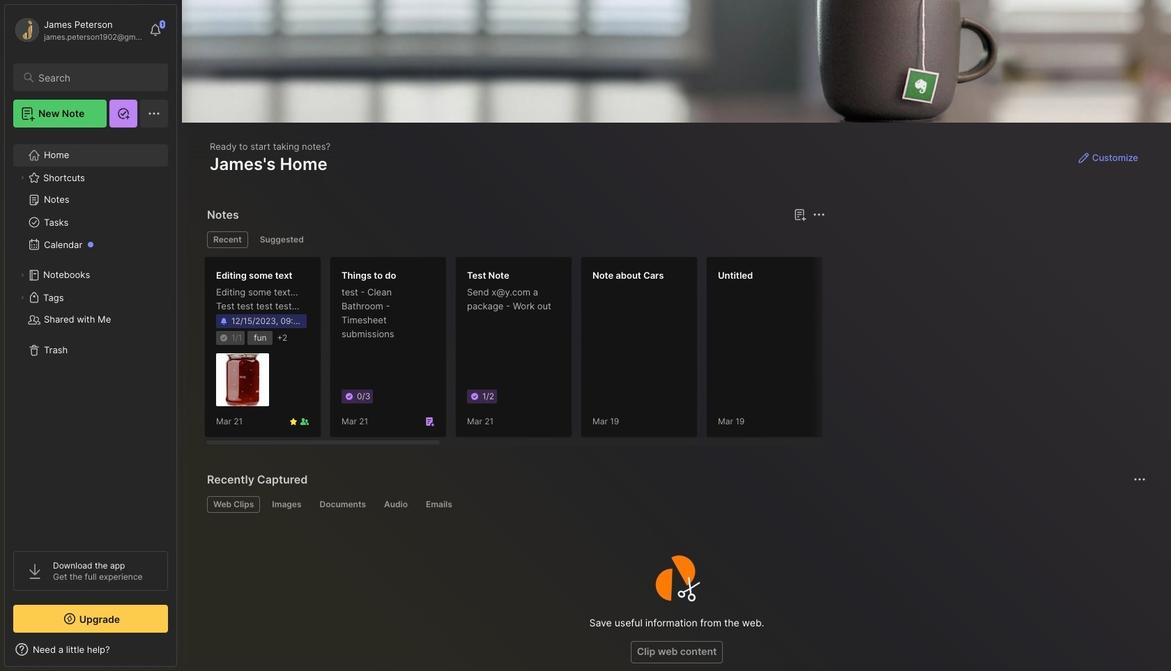 Task type: locate. For each thing, give the bounding box(es) containing it.
tree
[[5, 136, 176, 539]]

More actions field
[[810, 205, 829, 225], [1131, 470, 1150, 490]]

0 horizontal spatial more actions image
[[811, 206, 828, 223]]

None search field
[[38, 69, 156, 86]]

1 horizontal spatial more actions image
[[1132, 472, 1149, 488]]

Account field
[[13, 16, 142, 44]]

0 vertical spatial tab list
[[207, 232, 824, 248]]

1 vertical spatial tab list
[[207, 497, 1145, 513]]

more actions image
[[811, 206, 828, 223], [1132, 472, 1149, 488]]

0 horizontal spatial more actions field
[[810, 205, 829, 225]]

tree inside main "element"
[[5, 136, 176, 539]]

tab
[[207, 232, 248, 248], [254, 232, 310, 248], [207, 497, 260, 513], [266, 497, 308, 513], [314, 497, 373, 513], [378, 497, 414, 513], [420, 497, 459, 513]]

tab list
[[207, 232, 824, 248], [207, 497, 1145, 513]]

0 vertical spatial more actions field
[[810, 205, 829, 225]]

row group
[[204, 257, 1172, 446]]

1 vertical spatial more actions field
[[1131, 470, 1150, 490]]

click to collapse image
[[176, 646, 187, 663]]

thumbnail image
[[216, 354, 269, 407]]

more actions image for left more actions field
[[811, 206, 828, 223]]

expand tags image
[[18, 294, 27, 302]]

0 vertical spatial more actions image
[[811, 206, 828, 223]]

1 vertical spatial more actions image
[[1132, 472, 1149, 488]]



Task type: describe. For each thing, give the bounding box(es) containing it.
main element
[[0, 0, 181, 672]]

1 horizontal spatial more actions field
[[1131, 470, 1150, 490]]

none search field inside main "element"
[[38, 69, 156, 86]]

WHAT'S NEW field
[[5, 639, 176, 661]]

expand notebooks image
[[18, 271, 27, 280]]

Search text field
[[38, 71, 156, 84]]

2 tab list from the top
[[207, 497, 1145, 513]]

more actions image for the rightmost more actions field
[[1132, 472, 1149, 488]]

1 tab list from the top
[[207, 232, 824, 248]]



Task type: vqa. For each thing, say whether or not it's contained in the screenshot.
Free:
no



